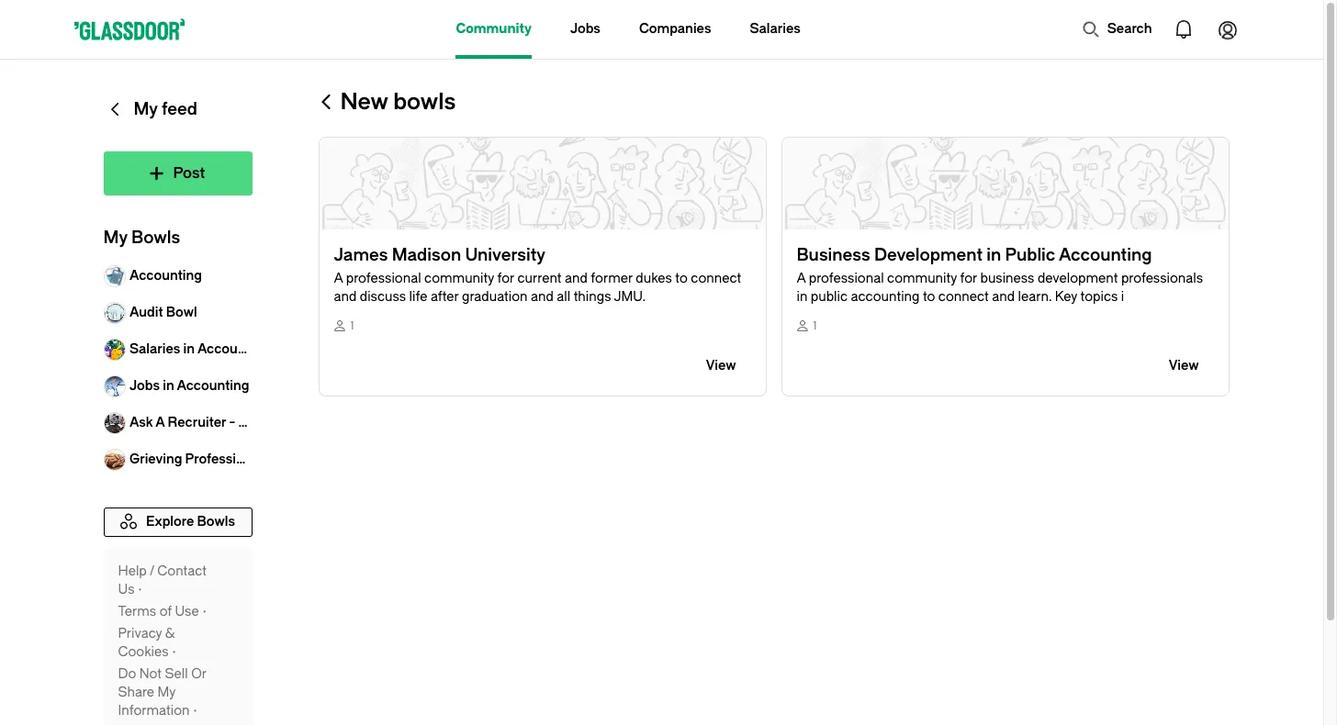 Task type: locate. For each thing, give the bounding box(es) containing it.
2 vertical spatial my
[[158, 686, 176, 701]]

to
[[676, 271, 688, 287], [923, 289, 936, 305]]

community inside the james madison university a professional community for current and former dukes to connect and discuss life after graduation and all things jmu.
[[425, 271, 494, 287]]

1 horizontal spatial connect
[[939, 289, 990, 305]]

1 1 from the left
[[351, 320, 354, 332]]

or
[[191, 667, 206, 683]]

bowls
[[131, 228, 180, 248]]

salaries for salaries
[[750, 21, 801, 37]]

accounting up development
[[1059, 245, 1153, 266]]

0 horizontal spatial salaries
[[129, 342, 180, 357]]

grieving
[[129, 452, 182, 468]]

terms of use link
[[118, 604, 210, 622]]

1 horizontal spatial 1 link
[[797, 318, 1214, 352]]

my left bowls
[[103, 228, 128, 248]]

0 horizontal spatial connect
[[691, 271, 742, 287]]

community link
[[456, 0, 532, 59]]

1 horizontal spatial to
[[923, 289, 936, 305]]

&
[[165, 627, 175, 642]]

0 horizontal spatial 1 link
[[334, 318, 751, 352]]

2 1 from the left
[[814, 320, 817, 332]]

1 horizontal spatial a
[[334, 271, 343, 287]]

and up all at the top of the page
[[565, 271, 588, 287]]

0 horizontal spatial professional
[[346, 271, 421, 287]]

for
[[498, 271, 515, 287], [961, 271, 978, 287]]

audit bowl link
[[103, 295, 252, 332]]

sell
[[165, 667, 188, 683]]

a right ask
[[155, 415, 164, 431]]

community up after in the left top of the page
[[425, 271, 494, 287]]

0 horizontal spatial community
[[425, 271, 494, 287]]

0 horizontal spatial 1
[[351, 320, 354, 332]]

of
[[160, 605, 172, 620]]

development
[[1038, 271, 1119, 287]]

key
[[1056, 289, 1078, 305]]

and down the business
[[993, 289, 1016, 305]]

1 vertical spatial salaries
[[129, 342, 180, 357]]

community inside business development in public accounting a professional community for business development professionals in public accounting to connect and learn.  key topics i
[[888, 271, 958, 287]]

help / contact us link
[[118, 563, 238, 600]]

0 vertical spatial my
[[133, 99, 157, 119]]

connect
[[691, 271, 742, 287], [939, 289, 990, 305]]

1 horizontal spatial salaries
[[750, 21, 801, 37]]

salaries link
[[750, 0, 801, 59]]

business
[[981, 271, 1035, 287]]

to down development
[[923, 289, 936, 305]]

jobs link
[[571, 0, 601, 59]]

ask a recruiter - accounting link
[[103, 405, 310, 442]]

jobs for jobs
[[571, 21, 601, 37]]

bowl
[[166, 305, 197, 321]]

1 horizontal spatial image for bowl image
[[782, 138, 1229, 230]]

salaries in accounting
[[129, 342, 270, 357]]

james
[[334, 245, 388, 266]]

1 for from the left
[[498, 271, 515, 287]]

a down james
[[334, 271, 343, 287]]

community down development
[[888, 271, 958, 287]]

image for bowl image for university
[[319, 138, 766, 230]]

dukes
[[636, 271, 673, 287]]

1 horizontal spatial professional
[[809, 271, 885, 287]]

and
[[565, 271, 588, 287], [334, 289, 357, 305], [531, 289, 554, 305], [993, 289, 1016, 305]]

2 for from the left
[[961, 271, 978, 287]]

0 vertical spatial jobs
[[571, 21, 601, 37]]

to inside business development in public accounting a professional community for business development professionals in public accounting to connect and learn.  key topics i
[[923, 289, 936, 305]]

for inside business development in public accounting a professional community for business development professionals in public accounting to connect and learn.  key topics i
[[961, 271, 978, 287]]

a
[[334, 271, 343, 287], [797, 271, 806, 287], [155, 415, 164, 431]]

professional up public
[[809, 271, 885, 287]]

university
[[465, 245, 546, 266]]

help
[[118, 564, 147, 580]]

1 vertical spatial jobs
[[129, 379, 159, 394]]

1 1 link from the left
[[334, 318, 751, 352]]

grieving professionals link
[[103, 442, 270, 479]]

1 community from the left
[[425, 271, 494, 287]]

0 vertical spatial to
[[676, 271, 688, 287]]

1 vertical spatial my
[[103, 228, 128, 248]]

2 professional from the left
[[809, 271, 885, 287]]

use
[[175, 605, 199, 620]]

1 horizontal spatial for
[[961, 271, 978, 287]]

public
[[1006, 245, 1056, 266]]

do
[[118, 667, 136, 683]]

accounting right '-'
[[238, 415, 310, 431]]

image for bowl image up public
[[782, 138, 1229, 230]]

accounting up the jobs in accounting at the bottom left
[[197, 342, 270, 357]]

madison
[[392, 245, 461, 266]]

professional
[[346, 271, 421, 287], [809, 271, 885, 287]]

life
[[409, 289, 428, 305]]

connect inside the james madison university a professional community for current and former dukes to connect and discuss life after graduation and all things jmu.
[[691, 271, 742, 287]]

professional inside business development in public accounting a professional community for business development professionals in public accounting to connect and learn.  key topics i
[[809, 271, 885, 287]]

community
[[425, 271, 494, 287], [888, 271, 958, 287]]

2 1 link from the left
[[797, 318, 1214, 352]]

my down sell
[[158, 686, 176, 701]]

to right dukes
[[676, 271, 688, 287]]

business development in public accounting a professional community for business development professionals in public accounting to connect and learn.  key topics i
[[797, 245, 1204, 305]]

a down business
[[797, 271, 806, 287]]

0 horizontal spatial image for bowl image
[[319, 138, 766, 230]]

0 vertical spatial connect
[[691, 271, 742, 287]]

privacy
[[118, 627, 162, 642]]

0 vertical spatial salaries
[[750, 21, 801, 37]]

jobs in accounting
[[129, 379, 249, 394]]

and down current
[[531, 289, 554, 305]]

2 image for bowl image from the left
[[782, 138, 1229, 230]]

my inside "link"
[[133, 99, 157, 119]]

recruiter
[[167, 415, 226, 431]]

ask
[[129, 415, 153, 431]]

accounting up audit bowl
[[129, 268, 202, 284]]

accounting
[[1059, 245, 1153, 266], [129, 268, 202, 284], [197, 342, 270, 357], [176, 379, 249, 394], [238, 415, 310, 431]]

business
[[797, 245, 871, 266]]

-
[[229, 415, 235, 431]]

topics
[[1081, 289, 1119, 305]]

image for bowl image
[[319, 138, 766, 230], [782, 138, 1229, 230]]

1 link
[[334, 318, 751, 352], [797, 318, 1214, 352]]

0 horizontal spatial to
[[676, 271, 688, 287]]

salaries
[[750, 21, 801, 37], [129, 342, 180, 357]]

my for my bowls
[[103, 228, 128, 248]]

2 horizontal spatial a
[[797, 271, 806, 287]]

image for bowl image for in
[[782, 138, 1229, 230]]

0 horizontal spatial for
[[498, 271, 515, 287]]

1 link down "learn."
[[797, 318, 1214, 352]]

professional up discuss
[[346, 271, 421, 287]]

my left feed at the left of the page
[[133, 99, 157, 119]]

jobs left the companies
[[571, 21, 601, 37]]

in
[[987, 245, 1002, 266], [797, 289, 808, 305], [183, 342, 194, 357], [162, 379, 174, 394]]

1 professional from the left
[[346, 271, 421, 287]]

my
[[133, 99, 157, 119], [103, 228, 128, 248], [158, 686, 176, 701]]

1 down public
[[814, 320, 817, 332]]

audit bowl
[[129, 305, 197, 321]]

in left public
[[797, 289, 808, 305]]

discuss
[[360, 289, 406, 305]]

accounting inside business development in public accounting a professional community for business development professionals in public accounting to connect and learn.  key topics i
[[1059, 245, 1153, 266]]

after
[[431, 289, 459, 305]]

2 community from the left
[[888, 271, 958, 287]]

for up graduation
[[498, 271, 515, 287]]

feed
[[161, 99, 197, 119]]

information
[[118, 704, 190, 720]]

jobs up ask
[[129, 379, 159, 394]]

1
[[351, 320, 354, 332], [814, 320, 817, 332]]

1 image for bowl image from the left
[[319, 138, 766, 230]]

1 horizontal spatial community
[[888, 271, 958, 287]]

0 horizontal spatial jobs
[[129, 379, 159, 394]]

1 link down all at the top of the page
[[334, 318, 751, 352]]

image for bowl image up university
[[319, 138, 766, 230]]

jobs in accounting link
[[103, 368, 252, 405]]

jobs
[[571, 21, 601, 37], [129, 379, 159, 394]]

1 vertical spatial connect
[[939, 289, 990, 305]]

my for my feed
[[133, 99, 157, 119]]

1 down james
[[351, 320, 354, 332]]

for left the business
[[961, 271, 978, 287]]

new bowls
[[340, 89, 456, 115]]

0 horizontal spatial a
[[155, 415, 164, 431]]

1 horizontal spatial 1
[[814, 320, 817, 332]]

connect down the business
[[939, 289, 990, 305]]

1 horizontal spatial jobs
[[571, 21, 601, 37]]

connect right dukes
[[691, 271, 742, 287]]

1 vertical spatial to
[[923, 289, 936, 305]]



Task type: describe. For each thing, give the bounding box(es) containing it.
in up the jobs in accounting at the bottom left
[[183, 342, 194, 357]]

accounting link
[[103, 258, 252, 295]]

a inside the james madison university a professional community for current and former dukes to connect and discuss life after graduation and all things jmu.
[[334, 271, 343, 287]]

companies link
[[639, 0, 712, 59]]

and left discuss
[[334, 289, 357, 305]]

do not sell or share my information link
[[118, 666, 238, 721]]

community
[[456, 21, 532, 37]]

a inside business development in public accounting a professional community for business development professionals in public accounting to connect and learn.  key topics i
[[797, 271, 806, 287]]

accounting up the ask a recruiter - accounting
[[176, 379, 249, 394]]

cookies
[[118, 645, 169, 661]]

my bowls
[[103, 228, 180, 248]]

in down 'salaries in accounting' link
[[162, 379, 174, 394]]

for inside the james madison university a professional community for current and former dukes to connect and discuss life after graduation and all things jmu.
[[498, 271, 515, 287]]

my feed link
[[103, 89, 252, 152]]

professionals
[[1122, 271, 1204, 287]]

professional inside the james madison university a professional community for current and former dukes to connect and discuss life after graduation and all things jmu.
[[346, 271, 421, 287]]

in up the business
[[987, 245, 1002, 266]]

salaries for salaries in accounting
[[129, 342, 180, 357]]

graduation
[[462, 289, 528, 305]]

jmu.
[[614, 289, 646, 305]]

not
[[139, 667, 162, 683]]

things
[[574, 289, 612, 305]]

1 link for university
[[334, 318, 751, 352]]

contact
[[157, 564, 207, 580]]

my inside 'help / contact us terms of use privacy & cookies do not sell or share my information'
[[158, 686, 176, 701]]

all
[[557, 289, 571, 305]]

1 link for in
[[797, 318, 1214, 352]]

i
[[1122, 289, 1125, 305]]

to inside the james madison university a professional community for current and former dukes to connect and discuss life after graduation and all things jmu.
[[676, 271, 688, 287]]

my feed
[[133, 99, 197, 119]]

help / contact us terms of use privacy & cookies do not sell or share my information
[[118, 564, 207, 720]]

1 for business
[[814, 320, 817, 332]]

public
[[811, 289, 848, 305]]

terms
[[118, 605, 156, 620]]

jobs for jobs in accounting
[[129, 379, 159, 394]]

bowls
[[394, 89, 456, 115]]

professionals
[[185, 452, 270, 468]]

learn.
[[1019, 289, 1052, 305]]

new
[[340, 89, 388, 115]]

companies
[[639, 21, 712, 37]]

development
[[875, 245, 983, 266]]

privacy & cookies link
[[118, 626, 238, 663]]

share
[[118, 686, 154, 701]]

audit
[[129, 305, 163, 321]]

us
[[118, 583, 135, 598]]

ask a recruiter - accounting
[[129, 415, 310, 431]]

current
[[518, 271, 562, 287]]

/
[[150, 564, 154, 580]]

search button
[[1073, 11, 1162, 48]]

former
[[591, 271, 633, 287]]

accounting
[[851, 289, 920, 305]]

1 for james
[[351, 320, 354, 332]]

salaries in accounting link
[[103, 332, 270, 368]]

james madison university a professional community for current and former dukes to connect and discuss life after graduation and all things jmu.
[[334, 245, 742, 305]]

search
[[1108, 21, 1153, 37]]

grieving professionals
[[129, 452, 270, 468]]

and inside business development in public accounting a professional community for business development professionals in public accounting to connect and learn.  key topics i
[[993, 289, 1016, 305]]

connect inside business development in public accounting a professional community for business development professionals in public accounting to connect and learn.  key topics i
[[939, 289, 990, 305]]



Task type: vqa. For each thing, say whether or not it's contained in the screenshot.
"former" in the left of the page
yes



